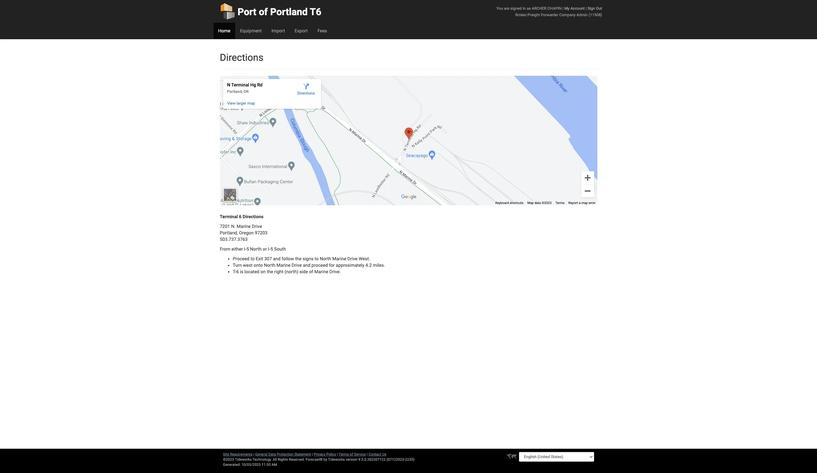 Task type: describe. For each thing, give the bounding box(es) containing it.
1 vertical spatial drive
[[348, 256, 358, 262]]

| up forecast® at the left bottom of the page
[[312, 453, 313, 457]]

contact
[[369, 453, 381, 457]]

us
[[382, 453, 386, 457]]

chapin
[[548, 6, 562, 11]]

terminal 6 directions
[[220, 214, 264, 219]]

terms
[[339, 453, 349, 457]]

307
[[264, 256, 272, 262]]

home button
[[213, 23, 235, 39]]

terms of service link
[[339, 453, 366, 457]]

port of portland t6 link
[[220, 0, 322, 23]]

you
[[497, 6, 503, 11]]

7201 n. marine drive portland, oregon 97203 503.737.3763
[[220, 224, 268, 242]]

home
[[218, 28, 230, 33]]

fees
[[318, 28, 327, 33]]

| left general
[[253, 453, 254, 457]]

signs
[[303, 256, 314, 262]]

site requirements | general data protection statement | privacy policy | terms of service | contact us ©2023 tideworks technology. all rights reserved. forecast® by tideworks version 9.5.0.202307122 (07122023-2235) generated: 10/05/2023 11:30 am
[[223, 453, 415, 467]]

oregon
[[239, 230, 254, 236]]

proceed to exit 307 and follow the signs to north marine drive west. turn west onto north marine drive and proceed for approximately 4.2 miles. t-6 is located on the right (north) side of marine drive.
[[233, 256, 385, 275]]

as
[[527, 6, 531, 11]]

general
[[255, 453, 268, 457]]

rights
[[278, 458, 288, 462]]

signed
[[511, 6, 522, 11]]

my account link
[[565, 6, 585, 11]]

port of portland t6
[[238, 6, 322, 18]]

marine down proceed
[[314, 269, 328, 275]]

1 i- from the left
[[244, 247, 247, 252]]

am
[[272, 463, 277, 467]]

generated:
[[223, 463, 241, 467]]

11:30
[[262, 463, 271, 467]]

approximately
[[336, 263, 364, 268]]

import button
[[267, 23, 290, 39]]

0 vertical spatial and
[[273, 256, 281, 262]]

by
[[324, 458, 327, 462]]

from
[[220, 247, 230, 252]]

(north)
[[285, 269, 298, 275]]

from either i-5 north or i-5 south
[[220, 247, 286, 252]]

portland
[[270, 6, 308, 18]]

company
[[559, 13, 576, 17]]

account
[[571, 6, 585, 11]]

for
[[329, 263, 335, 268]]

1 to from the left
[[251, 256, 255, 262]]

on
[[261, 269, 266, 275]]

forwarder
[[541, 13, 559, 17]]

terminal
[[220, 214, 238, 219]]

9.5.0.202307122
[[358, 458, 386, 462]]

site
[[223, 453, 229, 457]]

marine up the for on the bottom of page
[[332, 256, 346, 262]]

exit
[[256, 256, 263, 262]]

proceed
[[233, 256, 250, 262]]

is
[[240, 269, 243, 275]]

marine inside 7201 n. marine drive portland, oregon 97203 503.737.3763
[[237, 224, 251, 229]]

privacy
[[314, 453, 326, 457]]

forecast®
[[306, 458, 323, 462]]

proceed
[[312, 263, 328, 268]]

1 horizontal spatial the
[[295, 256, 302, 262]]

service
[[354, 453, 366, 457]]

fees button
[[313, 23, 332, 39]]

0 vertical spatial 6
[[239, 214, 242, 219]]

version
[[346, 458, 358, 462]]

0 horizontal spatial of
[[259, 6, 268, 18]]

1 vertical spatial north
[[320, 256, 331, 262]]

archer
[[532, 6, 547, 11]]

west.
[[359, 256, 370, 262]]

requirements
[[230, 453, 253, 457]]

all
[[273, 458, 277, 462]]

(07122023-
[[387, 458, 405, 462]]

contact us link
[[369, 453, 386, 457]]

onto
[[254, 263, 263, 268]]

(11508)
[[589, 13, 602, 17]]

0 vertical spatial north
[[250, 247, 262, 252]]

1 vertical spatial directions
[[243, 214, 264, 219]]

or
[[263, 247, 267, 252]]

| up tideworks
[[337, 453, 338, 457]]

admin
[[577, 13, 588, 17]]



Task type: vqa. For each thing, say whether or not it's contained in the screenshot.
Drive
yes



Task type: locate. For each thing, give the bounding box(es) containing it.
statement
[[294, 453, 311, 457]]

0 horizontal spatial north
[[250, 247, 262, 252]]

north down 307
[[264, 263, 275, 268]]

directions
[[220, 52, 264, 63], [243, 214, 264, 219]]

n.
[[231, 224, 236, 229]]

| left sign
[[586, 6, 587, 11]]

1 horizontal spatial 5
[[271, 247, 273, 252]]

you are signed in as archer chapin | my account | sign out broker/freight forwarder company admin (11508)
[[497, 6, 602, 17]]

|
[[563, 6, 564, 11], [586, 6, 587, 11], [253, 453, 254, 457], [312, 453, 313, 457], [337, 453, 338, 457], [367, 453, 368, 457]]

of inside site requirements | general data protection statement | privacy policy | terms of service | contact us ©2023 tideworks technology. all rights reserved. forecast® by tideworks version 9.5.0.202307122 (07122023-2235) generated: 10/05/2023 11:30 am
[[350, 453, 353, 457]]

10/05/2023
[[242, 463, 261, 467]]

located
[[245, 269, 260, 275]]

broker/freight
[[516, 13, 540, 17]]

t6
[[310, 6, 322, 18]]

0 vertical spatial the
[[295, 256, 302, 262]]

97203
[[255, 230, 268, 236]]

0 vertical spatial drive
[[252, 224, 262, 229]]

1 5 from the left
[[247, 247, 249, 252]]

4.2
[[366, 263, 372, 268]]

protection
[[277, 453, 294, 457]]

503.737.3763
[[220, 237, 248, 242]]

turn
[[233, 263, 242, 268]]

follow
[[282, 256, 294, 262]]

portland,
[[220, 230, 238, 236]]

2 vertical spatial drive
[[292, 263, 302, 268]]

drive inside 7201 n. marine drive portland, oregon 97203 503.737.3763
[[252, 224, 262, 229]]

and down signs
[[303, 263, 311, 268]]

1 vertical spatial and
[[303, 263, 311, 268]]

1 vertical spatial of
[[309, 269, 313, 275]]

general data protection statement link
[[255, 453, 311, 457]]

north left or
[[250, 247, 262, 252]]

2 vertical spatial of
[[350, 453, 353, 457]]

0 horizontal spatial the
[[267, 269, 273, 275]]

0 horizontal spatial 5
[[247, 247, 249, 252]]

are
[[504, 6, 510, 11]]

and right 307
[[273, 256, 281, 262]]

sign
[[588, 6, 595, 11]]

1 horizontal spatial drive
[[292, 263, 302, 268]]

marine
[[237, 224, 251, 229], [332, 256, 346, 262], [277, 263, 291, 268], [314, 269, 328, 275]]

2 horizontal spatial drive
[[348, 256, 358, 262]]

drive up approximately
[[348, 256, 358, 262]]

0 horizontal spatial and
[[273, 256, 281, 262]]

©2023 tideworks
[[223, 458, 252, 462]]

0 vertical spatial directions
[[220, 52, 264, 63]]

tideworks
[[328, 458, 345, 462]]

1 vertical spatial the
[[267, 269, 273, 275]]

reserved.
[[289, 458, 305, 462]]

north up proceed
[[320, 256, 331, 262]]

drive up (north)
[[292, 263, 302, 268]]

5 right the either
[[247, 247, 249, 252]]

2 vertical spatial north
[[264, 263, 275, 268]]

drive up 97203
[[252, 224, 262, 229]]

out
[[596, 6, 602, 11]]

6 inside proceed to exit 307 and follow the signs to north marine drive west. turn west onto north marine drive and proceed for approximately 4.2 miles. t-6 is located on the right (north) side of marine drive.
[[236, 269, 239, 275]]

5 right or
[[271, 247, 273, 252]]

the right on
[[267, 269, 273, 275]]

0 horizontal spatial i-
[[244, 247, 247, 252]]

marine up 'oregon'
[[237, 224, 251, 229]]

technology.
[[253, 458, 272, 462]]

of right port
[[259, 6, 268, 18]]

1 vertical spatial 6
[[236, 269, 239, 275]]

6
[[239, 214, 242, 219], [236, 269, 239, 275]]

2 to from the left
[[315, 256, 319, 262]]

of up version on the left
[[350, 453, 353, 457]]

| up 9.5.0.202307122
[[367, 453, 368, 457]]

6 left is
[[236, 269, 239, 275]]

0 horizontal spatial to
[[251, 256, 255, 262]]

1 horizontal spatial of
[[309, 269, 313, 275]]

port
[[238, 6, 256, 18]]

of
[[259, 6, 268, 18], [309, 269, 313, 275], [350, 453, 353, 457]]

side
[[300, 269, 308, 275]]

1 horizontal spatial i-
[[268, 247, 271, 252]]

equipment
[[240, 28, 262, 33]]

2 i- from the left
[[268, 247, 271, 252]]

miles.
[[373, 263, 385, 268]]

2 horizontal spatial of
[[350, 453, 353, 457]]

of right side
[[309, 269, 313, 275]]

either
[[232, 247, 243, 252]]

sign out link
[[588, 6, 602, 11]]

6 right terminal
[[239, 214, 242, 219]]

i- right or
[[268, 247, 271, 252]]

to
[[251, 256, 255, 262], [315, 256, 319, 262]]

south
[[274, 247, 286, 252]]

to left exit on the left bottom of the page
[[251, 256, 255, 262]]

in
[[523, 6, 526, 11]]

drive.
[[330, 269, 341, 275]]

policy
[[327, 453, 336, 457]]

directions up 'oregon'
[[243, 214, 264, 219]]

to up proceed
[[315, 256, 319, 262]]

marine down 'follow'
[[277, 263, 291, 268]]

0 horizontal spatial drive
[[252, 224, 262, 229]]

1 horizontal spatial north
[[264, 263, 275, 268]]

2 5 from the left
[[271, 247, 273, 252]]

data
[[268, 453, 276, 457]]

t-
[[233, 269, 236, 275]]

north
[[250, 247, 262, 252], [320, 256, 331, 262], [264, 263, 275, 268]]

equipment button
[[235, 23, 267, 39]]

my
[[565, 6, 570, 11]]

directions down equipment dropdown button
[[220, 52, 264, 63]]

1 horizontal spatial to
[[315, 256, 319, 262]]

the
[[295, 256, 302, 262], [267, 269, 273, 275]]

0 vertical spatial of
[[259, 6, 268, 18]]

2235)
[[405, 458, 415, 462]]

i- right the either
[[244, 247, 247, 252]]

1 horizontal spatial and
[[303, 263, 311, 268]]

export button
[[290, 23, 313, 39]]

and
[[273, 256, 281, 262], [303, 263, 311, 268]]

2 horizontal spatial north
[[320, 256, 331, 262]]

export
[[295, 28, 308, 33]]

7201
[[220, 224, 230, 229]]

the left signs
[[295, 256, 302, 262]]

import
[[272, 28, 285, 33]]

| left the my
[[563, 6, 564, 11]]

west
[[243, 263, 253, 268]]

site requirements link
[[223, 453, 253, 457]]

of inside proceed to exit 307 and follow the signs to north marine drive west. turn west onto north marine drive and proceed for approximately 4.2 miles. t-6 is located on the right (north) side of marine drive.
[[309, 269, 313, 275]]

right
[[274, 269, 284, 275]]

privacy policy link
[[314, 453, 336, 457]]

drive
[[252, 224, 262, 229], [348, 256, 358, 262], [292, 263, 302, 268]]



